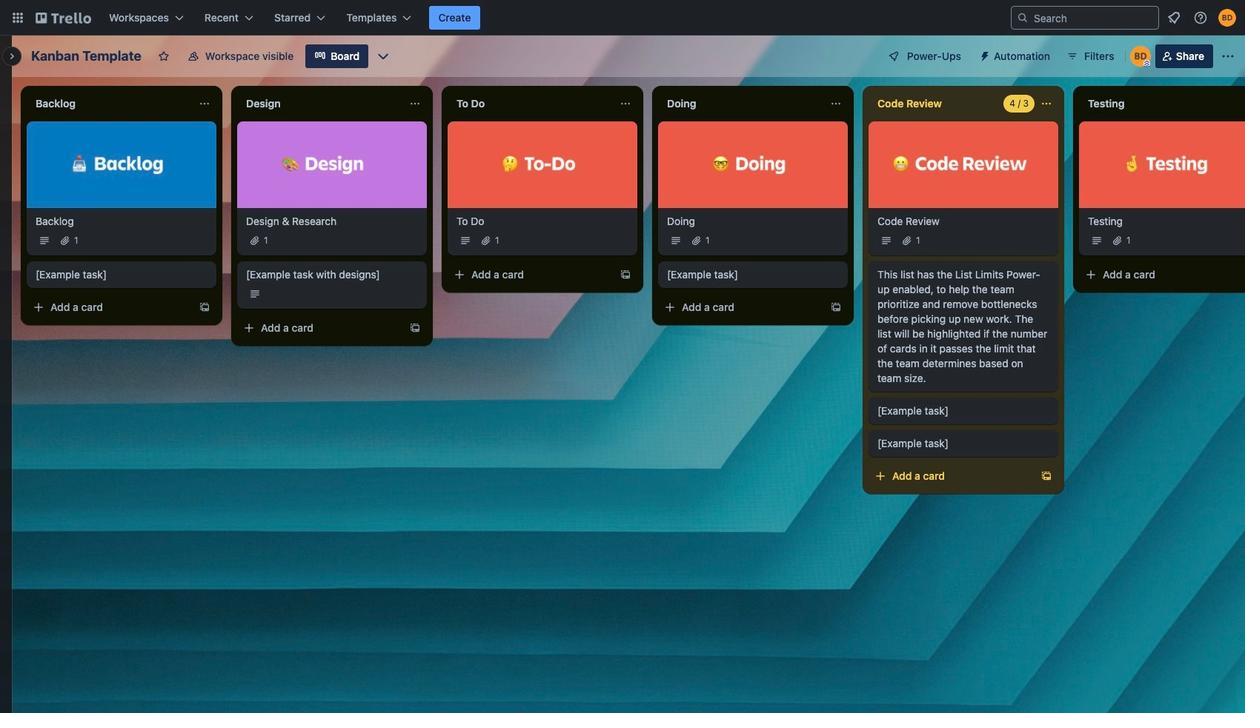 Task type: describe. For each thing, give the bounding box(es) containing it.
search image
[[1017, 12, 1029, 24]]

2 vertical spatial create from template… image
[[1040, 470, 1052, 482]]

primary element
[[0, 0, 1245, 36]]

barb dwyer (barbdwyer3) image
[[1218, 9, 1236, 27]]

barb dwyer (barbdwyer3) image
[[1130, 46, 1151, 67]]

0 notifications image
[[1165, 9, 1183, 27]]

show menu image
[[1221, 49, 1235, 64]]

0 horizontal spatial create from template… image
[[409, 322, 421, 334]]

Search field
[[1029, 7, 1158, 28]]

back to home image
[[36, 6, 91, 30]]

0 vertical spatial create from template… image
[[620, 269, 631, 281]]

1 horizontal spatial create from template… image
[[830, 301, 842, 313]]

sm image
[[973, 44, 994, 65]]

1 vertical spatial create from template… image
[[199, 301, 210, 313]]



Task type: vqa. For each thing, say whether or not it's contained in the screenshot.
browsing
no



Task type: locate. For each thing, give the bounding box(es) containing it.
None text field
[[237, 92, 403, 116], [448, 92, 614, 116], [237, 92, 403, 116], [448, 92, 614, 116]]

Board name text field
[[24, 44, 149, 68]]

create from template… image
[[830, 301, 842, 313], [409, 322, 421, 334]]

this member is an admin of this board. image
[[1143, 60, 1150, 67]]

customize views image
[[376, 49, 391, 64]]

create from template… image
[[620, 269, 631, 281], [199, 301, 210, 313], [1040, 470, 1052, 482]]

1 vertical spatial create from template… image
[[409, 322, 421, 334]]

2 horizontal spatial create from template… image
[[1040, 470, 1052, 482]]

0 vertical spatial create from template… image
[[830, 301, 842, 313]]

open information menu image
[[1193, 10, 1208, 25]]

None text field
[[27, 92, 193, 116], [658, 92, 824, 116], [869, 92, 1004, 116], [1079, 92, 1245, 116], [27, 92, 193, 116], [658, 92, 824, 116], [869, 92, 1004, 116], [1079, 92, 1245, 116]]

star or unstar board image
[[158, 50, 170, 62]]

0 horizontal spatial create from template… image
[[199, 301, 210, 313]]

1 horizontal spatial create from template… image
[[620, 269, 631, 281]]



